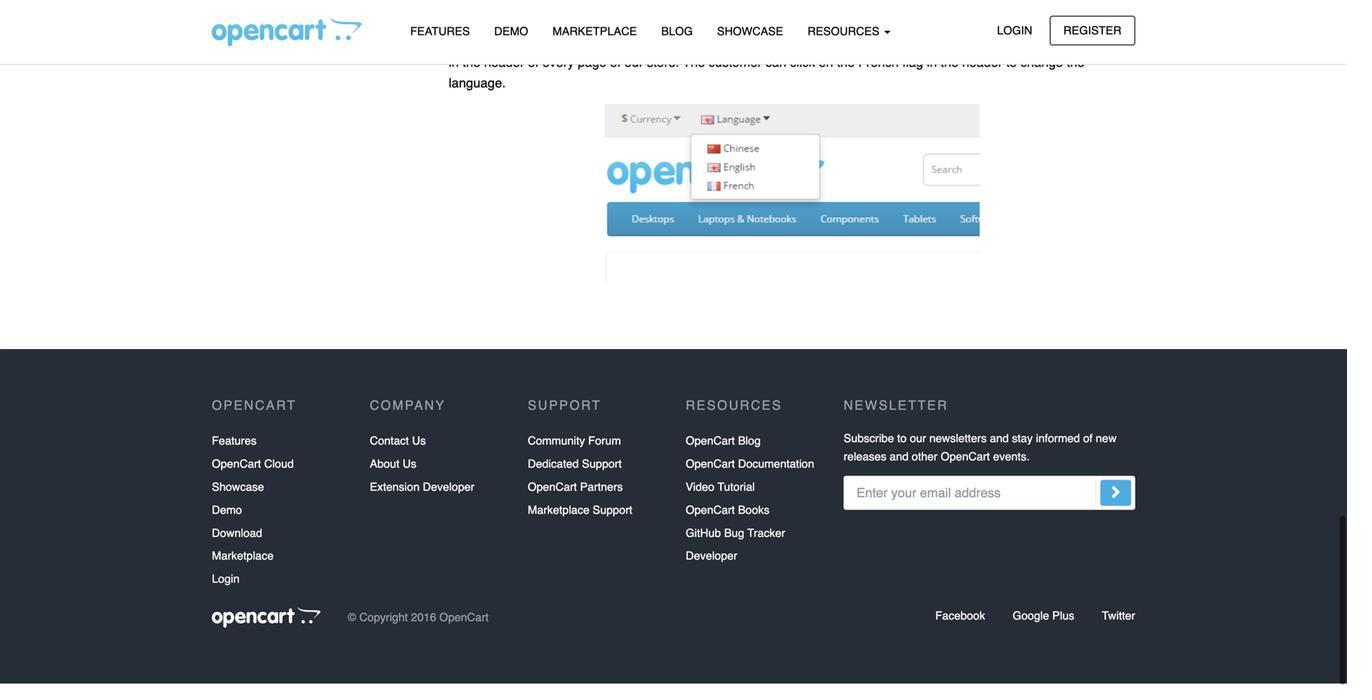 Task type: locate. For each thing, give the bounding box(es) containing it.
1 vertical spatial developer
[[686, 552, 738, 565]]

a right 'saving'
[[492, 0, 500, 10]]

language
[[503, 0, 556, 10], [998, 0, 1051, 10], [1029, 15, 1082, 30]]

login link down download "link"
[[212, 570, 240, 593]]

developer down 'github'
[[686, 552, 738, 565]]

opencart left the cloud
[[212, 460, 261, 473]]

support down partners
[[593, 506, 633, 519]]

french up can
[[767, 36, 808, 51]]

marketplace down download "link"
[[212, 552, 274, 565]]

to right the subscribe
[[898, 435, 907, 448]]

features link for demo
[[398, 17, 482, 45]]

showcase link
[[705, 17, 796, 45], [212, 478, 264, 501]]

0 horizontal spatial developer
[[423, 483, 475, 496]]

the
[[972, 0, 995, 10], [683, 57, 705, 72]]

1 horizontal spatial pack
[[1086, 15, 1113, 30]]

events.
[[994, 453, 1030, 466]]

of left 2,
[[919, 36, 930, 51]]

features for opencart cloud
[[212, 437, 257, 450]]

login link up change
[[984, 16, 1047, 45]]

1 vertical spatial is
[[958, 36, 968, 51]]

1 horizontal spatial is
[[1085, 0, 1094, 10]]

register
[[1064, 24, 1122, 37]]

newsletters
[[930, 435, 987, 448]]

1 vertical spatial support
[[582, 460, 622, 473]]

1 horizontal spatial login link
[[984, 16, 1047, 45]]

is down below,
[[958, 36, 968, 51]]

0 horizontal spatial login
[[212, 575, 240, 588]]

the up language.
[[463, 57, 481, 72]]

the down by
[[683, 57, 705, 72]]

every left 'page'
[[543, 57, 574, 72]]

2 vertical spatial to
[[898, 435, 907, 448]]

1 horizontal spatial showcase link
[[705, 17, 796, 45]]

1 vertical spatial showcase
[[212, 483, 264, 496]]

opencart for opencart blog
[[686, 437, 735, 450]]

it
[[734, 0, 740, 10], [948, 36, 955, 51]]

opencart down newsletters
[[941, 453, 991, 466]]

1 vertical spatial pack
[[1086, 15, 1113, 30]]

tracker
[[748, 529, 786, 542]]

1 horizontal spatial login
[[998, 24, 1033, 37]]

our inside subscribe to our newsletters and stay informed of new releases and other opencart events.
[[910, 435, 927, 448]]

1 vertical spatial login
[[212, 575, 240, 588]]

our up 'other'
[[910, 435, 927, 448]]

an
[[811, 36, 826, 51]]

0 horizontal spatial marketplace link
[[212, 547, 274, 570]]

header down "displayed"
[[963, 57, 1003, 72]]

us right contact
[[412, 437, 426, 450]]

opencart inside opencart books link
[[686, 506, 735, 519]]

and left ftp'd
[[549, 36, 571, 51]]

opencart documentation link
[[686, 455, 815, 478]]

opencart for opencart documentation
[[686, 460, 735, 473]]

2 horizontal spatial to
[[1007, 57, 1018, 72]]

0 horizontal spatial pack
[[560, 0, 587, 10]]

1 horizontal spatial marketplace link
[[541, 17, 650, 45]]

and up events.
[[990, 435, 1009, 448]]

to
[[612, 36, 623, 51], [1007, 57, 1018, 72], [898, 435, 907, 448]]

bug
[[725, 529, 745, 542]]

subscribe
[[844, 435, 895, 448]]

1 vertical spatial french
[[767, 36, 808, 51]]

extension developer link
[[370, 478, 475, 501]]

showcase link down the opencart cloud
[[212, 478, 264, 501]]

0 horizontal spatial features link
[[212, 432, 257, 455]]

1 vertical spatial us
[[403, 460, 417, 473]]

0 horizontal spatial demo link
[[212, 501, 242, 524]]

0 horizontal spatial a
[[492, 0, 500, 10]]

opencart
[[212, 400, 297, 415], [686, 437, 735, 450], [941, 453, 991, 466], [212, 460, 261, 473], [686, 460, 735, 473], [528, 483, 577, 496], [686, 506, 735, 519], [440, 613, 489, 626]]

1 vertical spatial blog
[[738, 437, 761, 450]]

resources up opencart blog
[[686, 400, 783, 415]]

login down download "link"
[[212, 575, 240, 588]]

features down 'saving'
[[411, 25, 470, 38]]

features for demo
[[411, 25, 470, 38]]

saving
[[449, 0, 489, 10]]

1 vertical spatial demo link
[[212, 501, 242, 524]]

showcase down opencart cloud 'link'
[[212, 483, 264, 496]]

0 vertical spatial our
[[625, 57, 644, 72]]

1 vertical spatial login link
[[212, 570, 240, 593]]

1 horizontal spatial every
[[588, 15, 620, 30]]

to inside subscribe to our newsletters and stay informed of new releases and other opencart events.
[[898, 435, 907, 448]]

0 vertical spatial login
[[998, 24, 1033, 37]]

0 vertical spatial developer
[[423, 483, 475, 496]]

opencart up the video tutorial on the bottom
[[686, 460, 735, 473]]

marketplace up 'page'
[[553, 25, 637, 38]]

1 horizontal spatial header
[[530, 15, 570, 30]]

pack
[[560, 0, 587, 10], [1086, 15, 1113, 30]]

of inside subscribe to our newsletters and stay informed of new releases and other opencart events.
[[1084, 435, 1093, 448]]

1 vertical spatial our
[[910, 435, 927, 448]]

of left "new"
[[1084, 435, 1093, 448]]

was
[[449, 36, 472, 51]]

demo link down 'saving'
[[482, 17, 541, 45]]

0 horizontal spatial showcase
[[212, 483, 264, 496]]

1 horizontal spatial resources
[[808, 25, 883, 38]]

plus
[[1053, 612, 1075, 625]]

1 vertical spatial the
[[683, 57, 705, 72]]

0 vertical spatial showcase link
[[705, 17, 796, 45]]

new
[[1096, 435, 1117, 448]]

change
[[1021, 57, 1064, 72]]

0 vertical spatial every
[[588, 15, 620, 30]]

1 vertical spatial every
[[543, 57, 574, 72]]

marketplace link down the download at the left bottom of page
[[212, 547, 274, 570]]

1 horizontal spatial it
[[948, 36, 955, 51]]

opencart inside opencart blog link
[[686, 437, 735, 450]]

1 horizontal spatial french
[[859, 57, 899, 72]]

twitter link
[[1103, 612, 1136, 625]]

0 horizontal spatial features
[[212, 437, 257, 450]]

2 vertical spatial support
[[593, 506, 633, 519]]

marketplace
[[553, 25, 637, 38], [528, 506, 590, 519], [212, 552, 274, 565]]

demo link up the download at the left bottom of page
[[212, 501, 242, 524]]

1 horizontal spatial features link
[[398, 17, 482, 45]]

support up partners
[[582, 460, 622, 473]]

the up downloaded
[[508, 15, 526, 30]]

2 vertical spatial marketplace
[[212, 552, 274, 565]]

opencart inside opencart documentation 'link'
[[686, 460, 735, 473]]

a
[[492, 0, 500, 10], [974, 15, 981, 30]]

1 horizontal spatial developer
[[686, 552, 738, 565]]

0 horizontal spatial demo
[[212, 506, 242, 519]]

about us
[[370, 460, 417, 473]]

1 horizontal spatial features
[[411, 25, 470, 38]]

0 horizontal spatial it
[[734, 0, 740, 10]]

in up ftp'd
[[591, 0, 601, 10]]

features inside features link
[[411, 25, 470, 38]]

it up top
[[734, 0, 740, 10]]

in
[[797, 15, 807, 30]]

resources down available
[[808, 25, 883, 38]]

features up the opencart cloud
[[212, 437, 257, 450]]

us
[[412, 437, 426, 450], [403, 460, 417, 473]]

Enter your email address text field
[[844, 479, 1136, 513]]

us for about us
[[403, 460, 417, 473]]

0 vertical spatial marketplace
[[553, 25, 637, 38]]

localisation
[[605, 0, 673, 10]]

1 horizontal spatial showcase
[[718, 25, 784, 38]]

front.
[[939, 0, 969, 10]]

showcase
[[718, 25, 784, 38], [212, 483, 264, 496]]

0 horizontal spatial the
[[683, 57, 705, 72]]

0 horizontal spatial blog
[[662, 25, 693, 38]]

0 vertical spatial support
[[528, 400, 602, 415]]

support up community
[[528, 400, 602, 415]]

1 horizontal spatial a
[[974, 15, 981, 30]]

our
[[625, 57, 644, 72], [910, 435, 927, 448]]

opencart books
[[686, 506, 770, 519]]

the
[[885, 0, 903, 10], [508, 15, 526, 30], [689, 15, 707, 30], [859, 15, 877, 30], [463, 57, 481, 72], [837, 57, 855, 72], [941, 57, 959, 72], [1067, 57, 1085, 72]]

showcase up the customer
[[718, 25, 784, 38]]

is
[[1085, 0, 1094, 10], [958, 36, 968, 51]]

0 horizontal spatial showcase link
[[212, 478, 264, 501]]

1 vertical spatial to
[[1007, 57, 1018, 72]]

facebook link
[[936, 612, 986, 625]]

2,
[[934, 36, 945, 51]]

2 horizontal spatial header
[[963, 57, 1003, 72]]

french
[[985, 15, 1025, 30], [767, 36, 808, 51], [859, 57, 899, 72]]

0 horizontal spatial our
[[625, 57, 644, 72]]

developer inside extension developer link
[[423, 483, 475, 496]]

opencart documentation
[[686, 460, 815, 473]]

demo up the download at the left bottom of page
[[212, 506, 242, 519]]

french down order
[[859, 57, 899, 72]]

1 vertical spatial marketplace
[[528, 506, 590, 519]]

our left "store."
[[625, 57, 644, 72]]

showcase link up the customer
[[705, 17, 796, 45]]

demo right located
[[495, 25, 529, 38]]

pack up ftp'd
[[560, 0, 587, 10]]

1 vertical spatial features link
[[212, 432, 257, 455]]

1 horizontal spatial and
[[890, 453, 909, 466]]

to right ftp'd
[[612, 36, 623, 51]]

in
[[591, 0, 601, 10], [871, 0, 882, 10], [494, 15, 505, 30], [449, 57, 459, 72], [927, 57, 938, 72]]

0 vertical spatial features link
[[398, 17, 482, 45]]

0 vertical spatial pack
[[560, 0, 587, 10]]

header up downloaded
[[530, 15, 570, 30]]

opencart up opencart documentation
[[686, 437, 735, 450]]

login link
[[984, 16, 1047, 45], [212, 570, 240, 593]]

demo
[[495, 25, 529, 38], [212, 506, 242, 519]]

support
[[528, 400, 602, 415], [582, 460, 622, 473], [593, 506, 633, 519]]

left
[[711, 15, 728, 30]]

developer
[[423, 483, 475, 496], [686, 552, 738, 565]]

login up change
[[998, 24, 1033, 37]]

1 horizontal spatial our
[[910, 435, 927, 448]]

the down 2,
[[941, 57, 959, 72]]

will
[[677, 0, 695, 10]]

the up by
[[689, 15, 707, 30]]

opencart down the dedicated
[[528, 483, 577, 496]]

0 horizontal spatial login link
[[212, 570, 240, 593]]

0 vertical spatial demo
[[495, 25, 529, 38]]

blog up opencart documentation
[[738, 437, 761, 450]]

0 vertical spatial and
[[549, 36, 571, 51]]

google
[[1013, 612, 1050, 625]]

downloaded
[[476, 36, 546, 51]]

0 vertical spatial the
[[972, 0, 995, 10]]

blog down 'will'
[[662, 25, 693, 38]]

features link down 'saving'
[[398, 17, 482, 45]]

us right about
[[403, 460, 417, 473]]

google plus link
[[1013, 612, 1075, 625]]

1 horizontal spatial to
[[898, 435, 907, 448]]

1 horizontal spatial demo
[[495, 25, 529, 38]]

marketplace for the bottommost marketplace link
[[212, 552, 274, 565]]

opencart - open source shopping cart solution image
[[212, 17, 362, 46]]

marketplace down 'opencart partners' link
[[528, 506, 590, 519]]

1 vertical spatial resources
[[686, 400, 783, 415]]

resources
[[808, 25, 883, 38], [686, 400, 783, 415]]

header down downloaded
[[484, 57, 525, 72]]

download
[[212, 529, 262, 542]]

opencart inside 'opencart partners' link
[[528, 483, 577, 496]]

support for dedicated
[[582, 460, 622, 473]]

2016
[[411, 613, 437, 626]]

features link
[[398, 17, 482, 45], [212, 432, 257, 455]]

to down "displayed"
[[1007, 57, 1018, 72]]

opencart up the opencart cloud
[[212, 400, 297, 415]]

0 horizontal spatial header
[[484, 57, 525, 72]]

and left 'other'
[[890, 453, 909, 466]]

marketplace link
[[541, 17, 650, 45], [212, 547, 274, 570]]

features link up the opencart cloud
[[212, 432, 257, 455]]

marketplace link up 'page'
[[541, 17, 650, 45]]

by
[[690, 36, 705, 51]]

located
[[449, 15, 491, 30]]

1 horizontal spatial demo link
[[482, 17, 541, 45]]

and
[[549, 36, 571, 51], [990, 435, 1009, 448], [890, 453, 909, 466]]

french up "displayed"
[[985, 15, 1025, 30]]

is right area
[[1085, 0, 1094, 10]]

saving a language pack in localisation will make it immediately available in the store front. the language area is located in the header of every page, from the left top corner. in achieve the example below, a french language pack was downloaded and ftp'd to opencart. by assigning french an assorting order of 2, it is displayed below of english in the header of every page of our store. the customer can click on the french flag in the header to change the language.
[[449, 0, 1124, 93]]

developer right extension
[[423, 483, 475, 496]]

the right front. in the right of the page
[[972, 0, 995, 10]]

marketplace for the topmost marketplace link
[[553, 25, 637, 38]]

2 horizontal spatial and
[[990, 435, 1009, 448]]

opencart up 'github'
[[686, 506, 735, 519]]

0 vertical spatial resources
[[808, 25, 883, 38]]

0 vertical spatial features
[[411, 25, 470, 38]]

newsletter
[[844, 400, 949, 415]]

0 horizontal spatial to
[[612, 36, 623, 51]]

2 horizontal spatial french
[[985, 15, 1025, 30]]

every up ftp'd
[[588, 15, 620, 30]]

achieve
[[811, 15, 856, 30]]

store.
[[647, 57, 680, 72]]

github bug tracker link
[[686, 524, 786, 547]]

opencart inside opencart cloud 'link'
[[212, 460, 261, 473]]

it right 2,
[[948, 36, 955, 51]]

pack up english
[[1086, 15, 1113, 30]]

1 vertical spatial it
[[948, 36, 955, 51]]

a right below,
[[974, 15, 981, 30]]

demo link
[[482, 17, 541, 45], [212, 501, 242, 524]]

0 horizontal spatial resources
[[686, 400, 783, 415]]



Task type: describe. For each thing, give the bounding box(es) containing it.
store
[[907, 0, 936, 10]]

resources link
[[796, 17, 903, 45]]

0 vertical spatial to
[[612, 36, 623, 51]]

github bug tracker
[[686, 529, 786, 542]]

in right flag
[[927, 57, 938, 72]]

customer
[[709, 57, 762, 72]]

extension
[[370, 483, 420, 496]]

assorting
[[829, 36, 882, 51]]

support for marketplace
[[593, 506, 633, 519]]

language.
[[449, 78, 506, 93]]

below,
[[933, 15, 970, 30]]

1 horizontal spatial the
[[972, 0, 995, 10]]

0 vertical spatial blog
[[662, 25, 693, 38]]

click
[[791, 57, 816, 72]]

the up assorting
[[859, 15, 877, 30]]

0 vertical spatial is
[[1085, 0, 1094, 10]]

page,
[[624, 15, 656, 30]]

marketplace support
[[528, 506, 633, 519]]

1 vertical spatial marketplace link
[[212, 547, 274, 570]]

marketplace support link
[[528, 501, 633, 524]]

1 horizontal spatial blog
[[738, 437, 761, 450]]

opencart for opencart books
[[686, 506, 735, 519]]

multi language frontend image
[[604, 106, 981, 285]]

opencart books link
[[686, 501, 770, 524]]

of right 'page'
[[611, 57, 621, 72]]

in down the was
[[449, 57, 459, 72]]

developer link
[[686, 547, 738, 570]]

opencart for opencart cloud
[[212, 460, 261, 473]]

make
[[698, 0, 730, 10]]

0 vertical spatial marketplace link
[[541, 17, 650, 45]]

0 horizontal spatial french
[[767, 36, 808, 51]]

opencart.
[[627, 36, 687, 51]]

features link for opencart cloud
[[212, 432, 257, 455]]

tutorial
[[718, 483, 755, 496]]

dedicated support
[[528, 460, 622, 473]]

from
[[660, 15, 685, 30]]

can
[[766, 57, 787, 72]]

company
[[370, 400, 446, 415]]

flag
[[903, 57, 924, 72]]

subscribe to our newsletters and stay informed of new releases and other opencart events.
[[844, 435, 1117, 466]]

0 vertical spatial showcase
[[718, 25, 784, 38]]

github
[[686, 529, 721, 542]]

page
[[578, 57, 607, 72]]

marketplace for marketplace support
[[528, 506, 590, 519]]

1 vertical spatial and
[[990, 435, 1009, 448]]

google plus
[[1013, 612, 1075, 625]]

0 horizontal spatial is
[[958, 36, 968, 51]]

twitter
[[1103, 612, 1136, 625]]

0 vertical spatial demo link
[[482, 17, 541, 45]]

about
[[370, 460, 400, 473]]

extension developer
[[370, 483, 475, 496]]

opencart cloud
[[212, 460, 294, 473]]

video tutorial
[[686, 483, 755, 496]]

facebook
[[936, 612, 986, 625]]

2 vertical spatial and
[[890, 453, 909, 466]]

opencart right 2016 on the bottom of the page
[[440, 613, 489, 626]]

language up downloaded
[[503, 0, 556, 10]]

login for the topmost the login link
[[998, 24, 1033, 37]]

register link
[[1050, 16, 1136, 45]]

on
[[819, 57, 834, 72]]

angle right image
[[1112, 485, 1121, 505]]

area
[[1055, 0, 1081, 10]]

video
[[686, 483, 715, 496]]

language left area
[[998, 0, 1051, 10]]

opencart for opencart
[[212, 400, 297, 415]]

documentation
[[738, 460, 815, 473]]

available
[[817, 0, 868, 10]]

in up downloaded
[[494, 15, 505, 30]]

opencart partners link
[[528, 478, 623, 501]]

©
[[348, 613, 356, 626]]

of right the below
[[1067, 36, 1078, 51]]

cloud
[[264, 460, 294, 473]]

opencart for opencart partners
[[528, 483, 577, 496]]

order
[[885, 36, 916, 51]]

contact us
[[370, 437, 426, 450]]

contact us link
[[370, 432, 426, 455]]

informed
[[1037, 435, 1081, 448]]

corner.
[[753, 15, 793, 30]]

of down downloaded
[[528, 57, 539, 72]]

1 vertical spatial demo
[[212, 506, 242, 519]]

books
[[738, 506, 770, 519]]

other
[[912, 453, 938, 466]]

top
[[732, 15, 750, 30]]

partners
[[580, 483, 623, 496]]

0 vertical spatial it
[[734, 0, 740, 10]]

community forum link
[[528, 432, 621, 455]]

0 horizontal spatial every
[[543, 57, 574, 72]]

language down area
[[1029, 15, 1082, 30]]

opencart partners
[[528, 483, 623, 496]]

opencart cloud link
[[212, 455, 294, 478]]

our inside saving a language pack in localisation will make it immediately available in the store front. the language area is located in the header of every page, from the left top corner. in achieve the example below, a french language pack was downloaded and ftp'd to opencart. by assigning french an assorting order of 2, it is displayed below of english in the header of every page of our store. the customer can click on the french flag in the header to change the language.
[[625, 57, 644, 72]]

opencart image
[[212, 610, 321, 631]]

in up the example
[[871, 0, 882, 10]]

1 vertical spatial showcase link
[[212, 478, 264, 501]]

login for the leftmost the login link
[[212, 575, 240, 588]]

assigning
[[709, 36, 764, 51]]

of up ftp'd
[[574, 15, 585, 30]]

immediately
[[744, 0, 813, 10]]

below
[[1030, 36, 1064, 51]]

and inside saving a language pack in localisation will make it immediately available in the store front. the language area is located in the header of every page, from the left top corner. in achieve the example below, a french language pack was downloaded and ftp'd to opencart. by assigning french an assorting order of 2, it is displayed below of english in the header of every page of our store. the customer can click on the french flag in the header to change the language.
[[549, 36, 571, 51]]

the up the example
[[885, 0, 903, 10]]

us for contact us
[[412, 437, 426, 450]]

opencart blog link
[[686, 432, 761, 455]]

video tutorial link
[[686, 478, 755, 501]]

0 vertical spatial french
[[985, 15, 1025, 30]]

community
[[528, 437, 585, 450]]

english
[[1082, 36, 1124, 51]]

dedicated support link
[[528, 455, 622, 478]]

community forum
[[528, 437, 621, 450]]

contact
[[370, 437, 409, 450]]

forum
[[589, 437, 621, 450]]

the down english
[[1067, 57, 1085, 72]]

0 vertical spatial login link
[[984, 16, 1047, 45]]

stay
[[1013, 435, 1033, 448]]

dedicated
[[528, 460, 579, 473]]

opencart blog
[[686, 437, 761, 450]]

ftp'd
[[574, 36, 609, 51]]

releases
[[844, 453, 887, 466]]

the right on
[[837, 57, 855, 72]]

0 vertical spatial a
[[492, 0, 500, 10]]

1 vertical spatial a
[[974, 15, 981, 30]]

opencart inside subscribe to our newsletters and stay informed of new releases and other opencart events.
[[941, 453, 991, 466]]

download link
[[212, 524, 262, 547]]



Task type: vqa. For each thing, say whether or not it's contained in the screenshot.
the bottom each
no



